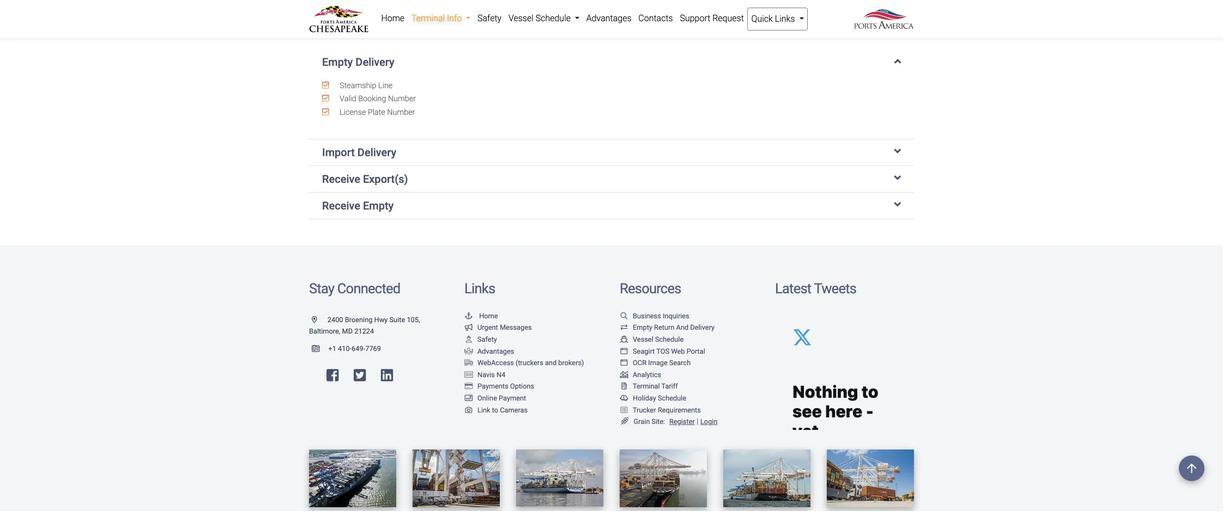 Task type: describe. For each thing, give the bounding box(es) containing it.
empty return and delivery link
[[620, 324, 715, 332]]

receive empty
[[322, 200, 394, 213]]

tariff
[[662, 383, 678, 391]]

valid booking number
[[338, 94, 416, 104]]

truck container image
[[464, 360, 473, 367]]

1 horizontal spatial home
[[479, 312, 498, 320]]

0 vertical spatial vessel
[[509, 13, 534, 23]]

online payment
[[478, 395, 526, 403]]

exchange image
[[620, 325, 629, 332]]

navis
[[478, 371, 495, 379]]

analytics image
[[620, 372, 629, 379]]

terminal info link
[[408, 8, 474, 29]]

empty return and delivery
[[633, 324, 715, 332]]

0 vertical spatial schedule
[[536, 13, 571, 23]]

analytics
[[633, 371, 661, 379]]

md
[[342, 328, 353, 336]]

line
[[378, 81, 393, 90]]

portal
[[687, 348, 705, 356]]

request
[[713, 13, 744, 23]]

online
[[478, 395, 497, 403]]

business
[[633, 312, 661, 320]]

return
[[654, 324, 675, 332]]

+1 410-649-7769 link
[[309, 345, 381, 353]]

and
[[545, 359, 557, 368]]

link to cameras
[[478, 406, 528, 415]]

wheat image
[[620, 418, 630, 426]]

tab list containing empty delivery
[[309, 44, 914, 220]]

contacts
[[639, 13, 673, 23]]

holiday schedule link
[[620, 395, 687, 403]]

support request link
[[677, 8, 748, 29]]

0 vertical spatial links
[[775, 14, 795, 24]]

cameras
[[500, 406, 528, 415]]

+1 410-649-7769
[[328, 345, 381, 353]]

linkedin image
[[381, 369, 393, 383]]

+1
[[328, 345, 336, 353]]

online payment link
[[464, 395, 526, 403]]

link
[[478, 406, 490, 415]]

booking
[[358, 94, 386, 104]]

container storage image
[[464, 372, 473, 379]]

and
[[676, 324, 689, 332]]

0 horizontal spatial advantages link
[[464, 348, 514, 356]]

anchor image
[[464, 313, 473, 320]]

import
[[322, 146, 355, 159]]

terminal tariff link
[[620, 383, 678, 391]]

hwy
[[374, 316, 388, 324]]

21224
[[355, 328, 374, 336]]

browser image for seagirt
[[620, 349, 629, 356]]

empty delivery
[[322, 55, 395, 68]]

business inquiries link
[[620, 312, 690, 320]]

search image
[[620, 313, 629, 320]]

terminal for terminal tariff
[[633, 383, 660, 391]]

site:
[[652, 418, 665, 426]]

1 horizontal spatial vessel
[[633, 336, 654, 344]]

410-
[[338, 345, 352, 353]]

schedule for ship icon
[[655, 336, 684, 344]]

seagirt tos web portal link
[[620, 348, 705, 356]]

urgent messages
[[478, 324, 532, 332]]

holiday
[[633, 395, 656, 403]]

1 vertical spatial advantages
[[478, 348, 514, 356]]

suite
[[390, 316, 405, 324]]

bullhorn image
[[464, 325, 473, 332]]

business inquiries
[[633, 312, 690, 320]]

payments options
[[478, 383, 534, 391]]

phone office image
[[312, 346, 328, 353]]

to
[[492, 406, 498, 415]]

0 horizontal spatial vessel schedule link
[[505, 8, 583, 29]]

export(s)
[[363, 173, 408, 186]]

angle down image for import delivery
[[894, 146, 901, 157]]

contacts link
[[635, 8, 677, 29]]

angle down image for empty
[[894, 200, 901, 210]]

credit card front image
[[464, 396, 473, 403]]

brokers)
[[558, 359, 584, 368]]

messages
[[500, 324, 532, 332]]

login
[[701, 418, 718, 426]]

navis n4 link
[[464, 371, 506, 379]]

|
[[697, 418, 699, 427]]

quick links link
[[748, 8, 808, 31]]

latest
[[775, 281, 811, 297]]

webaccess (truckers and brokers) link
[[464, 359, 584, 368]]

1 horizontal spatial advantages
[[586, 13, 632, 23]]

0 horizontal spatial vessel schedule
[[509, 13, 573, 23]]

grain site: register | login
[[634, 418, 718, 427]]

analytics link
[[620, 371, 661, 379]]

image
[[648, 359, 668, 368]]

(truckers
[[516, 359, 543, 368]]

1 horizontal spatial vessel schedule
[[633, 336, 684, 344]]

empty for empty delivery
[[322, 55, 353, 68]]

safety link for urgent messages link
[[464, 336, 497, 344]]

twitter square image
[[354, 369, 366, 383]]

link to cameras link
[[464, 406, 528, 415]]

tweets
[[814, 281, 857, 297]]

file invoice image
[[620, 384, 629, 391]]

terminal tariff
[[633, 383, 678, 391]]

latest tweets
[[775, 281, 857, 297]]

delivery for empty delivery
[[356, 55, 395, 68]]

2400 broening hwy suite 105, baltimore, md 21224
[[309, 316, 420, 336]]

home link for terminal info link
[[378, 8, 408, 29]]

ocr image search link
[[620, 359, 691, 368]]

649-
[[352, 345, 365, 353]]

trucker
[[633, 406, 656, 415]]



Task type: locate. For each thing, give the bounding box(es) containing it.
connected
[[337, 281, 400, 297]]

home link left the terminal info
[[378, 8, 408, 29]]

import delivery
[[322, 146, 397, 159]]

terminal
[[412, 13, 445, 23], [633, 383, 660, 391]]

empty down export(s)
[[363, 200, 394, 213]]

advantages link up empty delivery link
[[583, 8, 635, 29]]

browser image inside ocr image search 'link'
[[620, 360, 629, 367]]

1 vertical spatial safety link
[[464, 336, 497, 344]]

terminal for terminal info
[[412, 13, 445, 23]]

register link
[[667, 418, 695, 426]]

resources
[[620, 281, 681, 297]]

number
[[388, 94, 416, 104], [387, 108, 415, 117]]

info
[[447, 13, 462, 23]]

1 vertical spatial empty
[[363, 200, 394, 213]]

ship image
[[620, 337, 629, 344]]

2 browser image from the top
[[620, 360, 629, 367]]

browser image
[[620, 349, 629, 356], [620, 360, 629, 367]]

plate
[[368, 108, 385, 117]]

2 vertical spatial schedule
[[658, 395, 687, 403]]

home link up urgent at the left of page
[[464, 312, 498, 320]]

bells image
[[620, 396, 629, 403]]

2400 broening hwy suite 105, baltimore, md 21224 link
[[309, 316, 420, 336]]

receive export(s) link
[[322, 173, 901, 186]]

1 vertical spatial links
[[464, 281, 495, 297]]

webaccess (truckers and brokers)
[[478, 359, 584, 368]]

ocr image search
[[633, 359, 691, 368]]

angle down image inside import delivery link
[[894, 146, 901, 157]]

2 receive from the top
[[322, 200, 360, 213]]

angle down image
[[894, 55, 901, 66], [894, 146, 901, 157]]

home link for urgent messages link
[[464, 312, 498, 320]]

payments options link
[[464, 383, 534, 391]]

grain
[[634, 418, 650, 426]]

credit card image
[[464, 384, 473, 391]]

requirements
[[658, 406, 701, 415]]

map marker alt image
[[312, 317, 326, 324]]

stay
[[309, 281, 334, 297]]

web
[[671, 348, 685, 356]]

payment
[[499, 395, 526, 403]]

0 vertical spatial advantages link
[[583, 8, 635, 29]]

user hard hat image
[[464, 337, 473, 344]]

empty up steamship
[[322, 55, 353, 68]]

quick links
[[752, 14, 797, 24]]

2400
[[328, 316, 343, 324]]

7769
[[365, 345, 381, 353]]

seagirt tos web portal
[[633, 348, 705, 356]]

browser image inside seagirt tos web portal link
[[620, 349, 629, 356]]

advantages up webaccess
[[478, 348, 514, 356]]

1 horizontal spatial empty
[[363, 200, 394, 213]]

support
[[680, 13, 711, 23]]

1 horizontal spatial vessel schedule link
[[620, 336, 684, 344]]

license
[[340, 108, 366, 117]]

1 vertical spatial vessel
[[633, 336, 654, 344]]

browser image up analytics icon
[[620, 360, 629, 367]]

0 vertical spatial delivery
[[356, 55, 395, 68]]

0 vertical spatial angle down image
[[894, 173, 901, 184]]

2 vertical spatial empty
[[633, 324, 653, 332]]

support request
[[680, 13, 744, 23]]

0 horizontal spatial home link
[[378, 8, 408, 29]]

empty for empty return and delivery
[[633, 324, 653, 332]]

0 horizontal spatial home
[[381, 13, 405, 23]]

home left the terminal info
[[381, 13, 405, 23]]

receive down import
[[322, 173, 360, 186]]

safety right info
[[478, 13, 502, 23]]

tab list
[[309, 44, 914, 220]]

0 vertical spatial number
[[388, 94, 416, 104]]

safety link down urgent at the left of page
[[464, 336, 497, 344]]

angle down image inside empty delivery link
[[894, 55, 901, 66]]

number right plate
[[387, 108, 415, 117]]

vessel
[[509, 13, 534, 23], [633, 336, 654, 344]]

payments
[[478, 383, 509, 391]]

1 vertical spatial safety
[[478, 336, 497, 344]]

list alt image
[[620, 408, 629, 415]]

links up "anchor" image
[[464, 281, 495, 297]]

navis n4
[[478, 371, 506, 379]]

safety down urgent at the left of page
[[478, 336, 497, 344]]

0 vertical spatial safety link
[[474, 8, 505, 29]]

0 vertical spatial angle down image
[[894, 55, 901, 66]]

1 receive from the top
[[322, 173, 360, 186]]

delivery
[[356, 55, 395, 68], [358, 146, 397, 159], [690, 324, 715, 332]]

2 angle down image from the top
[[894, 200, 901, 210]]

links
[[775, 14, 795, 24], [464, 281, 495, 297]]

go to top image
[[1179, 456, 1205, 482]]

1 vertical spatial angle down image
[[894, 200, 901, 210]]

login link
[[701, 418, 718, 426]]

browser image down ship icon
[[620, 349, 629, 356]]

options
[[510, 383, 534, 391]]

0 horizontal spatial vessel
[[509, 13, 534, 23]]

advantages link up webaccess
[[464, 348, 514, 356]]

1 vertical spatial advantages link
[[464, 348, 514, 356]]

0 vertical spatial browser image
[[620, 349, 629, 356]]

1 horizontal spatial home link
[[464, 312, 498, 320]]

0 horizontal spatial advantages
[[478, 348, 514, 356]]

urgent messages link
[[464, 324, 532, 332]]

home up urgent at the left of page
[[479, 312, 498, 320]]

number down 'line'
[[388, 94, 416, 104]]

0 vertical spatial empty
[[322, 55, 353, 68]]

1 horizontal spatial links
[[775, 14, 795, 24]]

camera image
[[464, 408, 473, 415]]

browser image for ocr
[[620, 360, 629, 367]]

0 horizontal spatial terminal
[[412, 13, 445, 23]]

advantages
[[586, 13, 632, 23], [478, 348, 514, 356]]

terminal info
[[412, 13, 464, 23]]

schedule
[[536, 13, 571, 23], [655, 336, 684, 344], [658, 395, 687, 403]]

105,
[[407, 316, 420, 324]]

1 angle down image from the top
[[894, 173, 901, 184]]

0 vertical spatial terminal
[[412, 13, 445, 23]]

safety link right info
[[474, 8, 505, 29]]

number for license plate number
[[387, 108, 415, 117]]

safety link for terminal info link
[[474, 8, 505, 29]]

1 safety from the top
[[478, 13, 502, 23]]

0 vertical spatial vessel schedule
[[509, 13, 573, 23]]

trucker requirements
[[633, 406, 701, 415]]

inquiries
[[663, 312, 690, 320]]

angle down image for export(s)
[[894, 173, 901, 184]]

1 vertical spatial terminal
[[633, 383, 660, 391]]

1 vertical spatial home
[[479, 312, 498, 320]]

empty
[[322, 55, 353, 68], [363, 200, 394, 213], [633, 324, 653, 332]]

search
[[669, 359, 691, 368]]

2 horizontal spatial empty
[[633, 324, 653, 332]]

receive
[[322, 173, 360, 186], [322, 200, 360, 213]]

valid
[[340, 94, 356, 104]]

1 angle down image from the top
[[894, 55, 901, 66]]

baltimore,
[[309, 328, 340, 336]]

0 vertical spatial receive
[[322, 173, 360, 186]]

ocr
[[633, 359, 647, 368]]

0 vertical spatial home
[[381, 13, 405, 23]]

empty down business
[[633, 324, 653, 332]]

0 vertical spatial vessel schedule link
[[505, 8, 583, 29]]

1 horizontal spatial advantages link
[[583, 8, 635, 29]]

delivery for import delivery
[[358, 146, 397, 159]]

2 vertical spatial delivery
[[690, 324, 715, 332]]

steamship
[[340, 81, 376, 90]]

hand receiving image
[[464, 349, 473, 356]]

1 vertical spatial receive
[[322, 200, 360, 213]]

delivery up steamship line
[[356, 55, 395, 68]]

2 angle down image from the top
[[894, 146, 901, 157]]

angle down image inside receive export(s) link
[[894, 173, 901, 184]]

tos
[[657, 348, 670, 356]]

trucker requirements link
[[620, 406, 701, 415]]

1 vertical spatial number
[[387, 108, 415, 117]]

receive for receive empty
[[322, 200, 360, 213]]

1 vertical spatial vessel schedule
[[633, 336, 684, 344]]

receive for receive export(s)
[[322, 173, 360, 186]]

1 horizontal spatial terminal
[[633, 383, 660, 391]]

safety
[[478, 13, 502, 23], [478, 336, 497, 344]]

vessel schedule link
[[505, 8, 583, 29], [620, 336, 684, 344]]

0 vertical spatial advantages
[[586, 13, 632, 23]]

terminal down analytics
[[633, 383, 660, 391]]

0 horizontal spatial links
[[464, 281, 495, 297]]

advantages up empty delivery link
[[586, 13, 632, 23]]

1 vertical spatial browser image
[[620, 360, 629, 367]]

number for valid booking number
[[388, 94, 416, 104]]

facebook square image
[[327, 369, 339, 383]]

license plate number
[[338, 108, 415, 117]]

0 vertical spatial safety
[[478, 13, 502, 23]]

steamship line
[[338, 81, 393, 90]]

angle down image for empty delivery
[[894, 55, 901, 66]]

0 vertical spatial home link
[[378, 8, 408, 29]]

delivery right and
[[690, 324, 715, 332]]

1 vertical spatial schedule
[[655, 336, 684, 344]]

angle down image inside receive empty link
[[894, 200, 901, 210]]

seagirt
[[633, 348, 655, 356]]

quick
[[752, 14, 773, 24]]

1 vertical spatial vessel schedule link
[[620, 336, 684, 344]]

2 safety from the top
[[478, 336, 497, 344]]

1 vertical spatial home link
[[464, 312, 498, 320]]

urgent
[[478, 324, 498, 332]]

1 browser image from the top
[[620, 349, 629, 356]]

schedule for bells icon
[[658, 395, 687, 403]]

receive down receive export(s)
[[322, 200, 360, 213]]

terminal left info
[[412, 13, 445, 23]]

0 horizontal spatial empty
[[322, 55, 353, 68]]

broening
[[345, 316, 373, 324]]

vessel schedule
[[509, 13, 573, 23], [633, 336, 684, 344]]

home
[[381, 13, 405, 23], [479, 312, 498, 320]]

advantages link
[[583, 8, 635, 29], [464, 348, 514, 356]]

holiday schedule
[[633, 395, 687, 403]]

delivery up export(s)
[[358, 146, 397, 159]]

links right quick
[[775, 14, 795, 24]]

angle down image
[[894, 173, 901, 184], [894, 200, 901, 210]]

1 vertical spatial angle down image
[[894, 146, 901, 157]]

1 vertical spatial delivery
[[358, 146, 397, 159]]

webaccess
[[478, 359, 514, 368]]

import delivery link
[[322, 146, 901, 159]]



Task type: vqa. For each thing, say whether or not it's contained in the screenshot.
the 21224
yes



